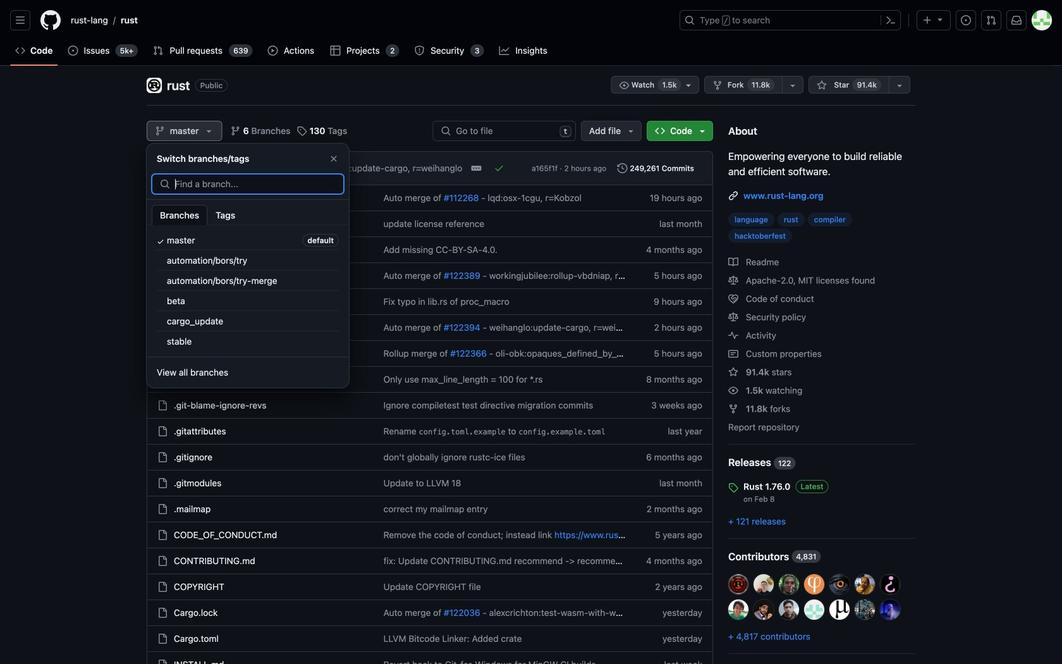 Task type: vqa. For each thing, say whether or not it's contained in the screenshot.
leftmost triangle down icon
yes



Task type: describe. For each thing, give the bounding box(es) containing it.
git branch image
[[231, 126, 241, 136]]

pulse image
[[729, 331, 739, 341]]

Go to file text field
[[456, 121, 555, 140]]

cancel image
[[329, 154, 339, 164]]

Find a branch... text field
[[175, 175, 344, 194]]

@ralfjung image
[[805, 575, 825, 595]]

@matthiaskrgr image
[[780, 575, 800, 595]]

0 vertical spatial issue opened image
[[962, 15, 972, 25]]

@matklad image
[[754, 575, 774, 595]]

@oli obk image
[[881, 575, 901, 595]]

git pull request image for the bottom the "issue opened" icon
[[153, 46, 163, 56]]

3 directory image from the top
[[158, 297, 168, 307]]

2 directory image from the top
[[158, 219, 168, 229]]

0 vertical spatial code image
[[15, 46, 25, 56]]

1 vertical spatial eye image
[[729, 386, 739, 396]]

play image
[[268, 46, 278, 56]]

@centril image
[[754, 600, 774, 620]]

plus image
[[923, 15, 933, 25]]

code of conduct image
[[729, 294, 739, 304]]

git pull request image for the top the "issue opened" icon
[[987, 15, 997, 25]]

note image
[[729, 349, 739, 359]]

graph image
[[500, 46, 510, 56]]

5 directory image from the top
[[158, 349, 168, 359]]

3 triangle down image from the left
[[698, 126, 708, 136]]

@guillaumegomez image
[[830, 575, 850, 595]]

history image
[[618, 163, 628, 173]]

@manishearth image
[[830, 600, 850, 620]]

1 directory image from the top
[[158, 245, 168, 255]]

tag image
[[297, 126, 307, 136]]

book image
[[729, 257, 739, 267]]

1 vertical spatial code image
[[656, 126, 666, 136]]

notifications image
[[1012, 15, 1022, 25]]

tag image
[[729, 483, 739, 493]]



Task type: locate. For each thing, give the bounding box(es) containing it.
91392 users starred this repository element
[[853, 78, 882, 91]]

tab list
[[152, 205, 349, 225]]

directory image
[[158, 245, 168, 255], [158, 271, 168, 281], [158, 297, 168, 307], [158, 323, 168, 333], [158, 349, 168, 359]]

1 horizontal spatial eye image
[[729, 386, 739, 396]]

@veykril image
[[881, 600, 901, 620]]

triangle down image
[[936, 14, 946, 24]]

2 directory image from the top
[[158, 271, 168, 281]]

directory image up sc 9kayk9 0 image
[[158, 219, 168, 229]]

1 vertical spatial git pull request image
[[153, 46, 163, 56]]

search image left go to file text box
[[441, 126, 451, 136]]

issue opened image
[[962, 15, 972, 25], [68, 46, 78, 56]]

triangle down image
[[204, 126, 214, 136], [626, 126, 637, 136], [698, 126, 708, 136]]

0 vertical spatial git pull request image
[[987, 15, 997, 25]]

1 horizontal spatial triangle down image
[[626, 126, 637, 136]]

1 directory image from the top
[[158, 193, 168, 203]]

git branch image
[[155, 126, 165, 136]]

code image
[[15, 46, 25, 56], [656, 126, 666, 136]]

commits by bors tooltip
[[178, 162, 198, 175]]

search image for go to file text box
[[441, 126, 451, 136]]

git pull request image
[[987, 15, 997, 25], [153, 46, 163, 56]]

link image
[[729, 191, 739, 201]]

table image
[[331, 46, 341, 56]]

repo forked image
[[713, 80, 723, 90]]

@bjorn3 image
[[805, 600, 825, 620]]

@brson image
[[855, 575, 876, 595]]

0 vertical spatial search image
[[441, 126, 451, 136]]

1 vertical spatial search image
[[160, 179, 170, 189]]

1 vertical spatial issue opened image
[[68, 46, 78, 56]]

4 directory image from the top
[[158, 323, 168, 333]]

@alexcrichton image
[[729, 600, 749, 620]]

directory image
[[158, 193, 168, 203], [158, 219, 168, 229]]

search image
[[441, 126, 451, 136], [160, 179, 170, 189]]

law image
[[729, 312, 739, 322]]

list
[[66, 10, 673, 30]]

1 horizontal spatial git pull request image
[[987, 15, 997, 25]]

open commit details image
[[472, 163, 482, 173]]

law image
[[729, 276, 739, 286]]

command palette image
[[886, 15, 897, 25]]

star image
[[818, 80, 828, 90]]

1 triangle down image from the left
[[204, 126, 214, 136]]

0 horizontal spatial code image
[[15, 46, 25, 56]]

0 vertical spatial directory image
[[158, 193, 168, 203]]

1 vertical spatial directory image
[[158, 219, 168, 229]]

@nikomatsakis image
[[780, 600, 800, 620]]

0 horizontal spatial search image
[[160, 179, 170, 189]]

directory image down bors icon
[[158, 193, 168, 203]]

star image
[[729, 367, 739, 377]]

git pull request image up owner avatar
[[153, 46, 163, 56]]

owner avatar image
[[147, 78, 162, 93]]

1 horizontal spatial issue opened image
[[962, 15, 972, 25]]

sc 9kayk9 0 image
[[157, 237, 167, 247]]

0 horizontal spatial issue opened image
[[68, 46, 78, 56]]

add this repository to a list image
[[895, 80, 905, 90]]

@bors image
[[729, 575, 749, 595]]

1 horizontal spatial code image
[[656, 126, 666, 136]]

repo forked image
[[729, 404, 739, 414]]

homepage image
[[40, 10, 61, 30]]

git pull request image left notifications icon at right top
[[987, 15, 997, 25]]

search image down bors icon
[[160, 179, 170, 189]]

bors image
[[161, 162, 173, 175]]

0 horizontal spatial git pull request image
[[153, 46, 163, 56]]

search image for find a branch... text field
[[160, 179, 170, 189]]

2 horizontal spatial triangle down image
[[698, 126, 708, 136]]

2 triangle down image from the left
[[626, 126, 637, 136]]

1 horizontal spatial search image
[[441, 126, 451, 136]]

check image
[[494, 163, 504, 173]]

0 vertical spatial eye image
[[620, 80, 630, 90]]

@dylan dpc image
[[855, 600, 876, 620]]

see your forks of this repository image
[[788, 80, 799, 90]]

0 horizontal spatial triangle down image
[[204, 126, 214, 136]]

shield image
[[415, 46, 425, 56]]

0 horizontal spatial eye image
[[620, 80, 630, 90]]

eye image
[[620, 80, 630, 90], [729, 386, 739, 396]]



